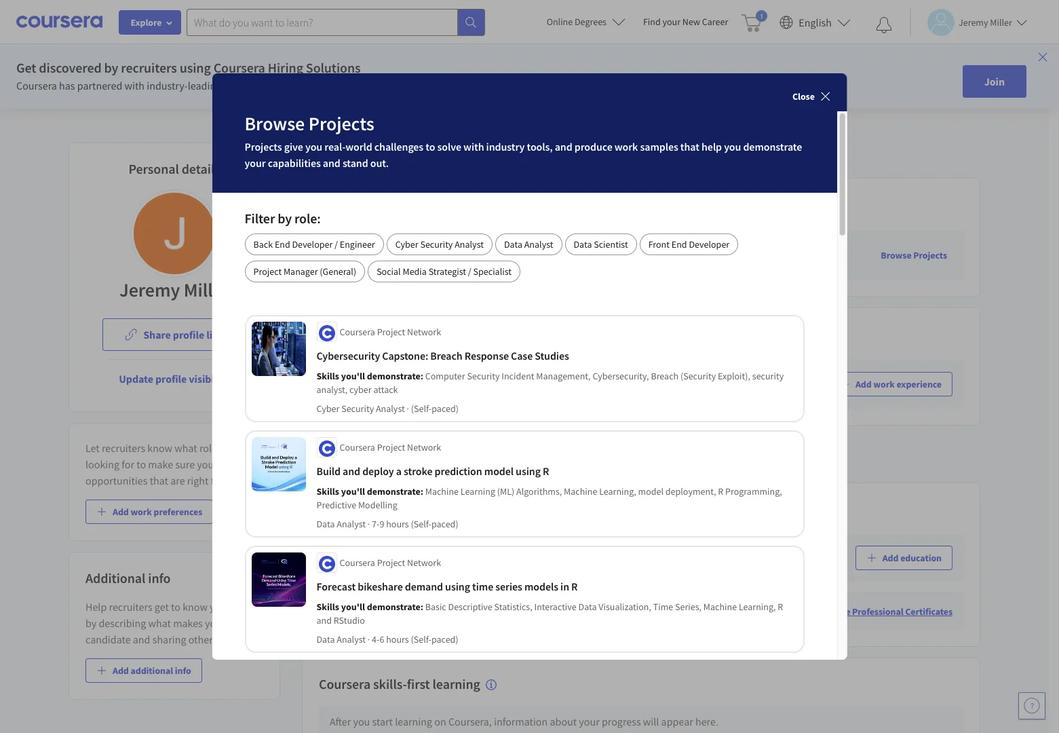 Task type: describe. For each thing, give the bounding box(es) containing it.
profile for share
[[173, 328, 204, 341]]

coursera,
[[449, 715, 492, 728]]

coursera up "forecast"
[[340, 557, 375, 569]]

build and deploy a stroke prediction model using r link
[[316, 463, 798, 479]]

developer for front
[[689, 238, 730, 250]]

to inside help recruiters get to know you better by describing what makes you a great candidate and sharing other links.
[[171, 600, 181, 614]]

add for preferences
[[113, 506, 129, 518]]

recruiters inside get discovered by recruiters using coursera hiring solutions coursera has partnered with industry-leading companies looking to fill open entry-level positions.
[[121, 59, 177, 76]]

incident
[[502, 370, 534, 382]]

a inside browse projects dialog
[[396, 464, 402, 478]]

1 vertical spatial leading
[[569, 604, 602, 618]]

add for educational
[[330, 551, 348, 565]]

english button
[[775, 0, 857, 44]]

personal details
[[129, 160, 220, 177]]

(self- for using
[[411, 633, 431, 645]]

Back End Developer / Engineer button
[[244, 233, 384, 255]]

skills for forecast bikeshare demand using time series models in r
[[316, 601, 339, 613]]

to down skills
[[411, 256, 421, 270]]

1 horizontal spatial experience
[[419, 369, 469, 383]]

time
[[472, 580, 493, 593]]

you up other at the left bottom of the page
[[205, 616, 222, 630]]

with left role-
[[393, 604, 413, 618]]

0 vertical spatial ·
[[407, 402, 409, 415]]

network for deploy
[[407, 441, 441, 453]]

network for demand
[[407, 557, 441, 569]]

skills you'll demonstrate : for and
[[316, 485, 425, 498]]

add for info
[[113, 664, 129, 677]]

that inside "let recruiters know what role you're looking for to make sure you find opportunities that are right for you."
[[150, 474, 168, 487]]

out,
[[591, 369, 609, 383]]

skills you'll demonstrate : for capstone:
[[316, 370, 425, 382]]

engineer
[[340, 238, 375, 250]]

personal
[[129, 160, 179, 177]]

start
[[372, 715, 393, 728]]

browse professional certificates
[[820, 606, 953, 618]]

projects inside button
[[914, 249, 948, 261]]

positions.
[[413, 79, 458, 92]]

real- inside showcase your skills to recruiters with job-relevant projects add projects here to demonstrate your technical expertise and ability to solve real-world problems.
[[681, 256, 701, 270]]

/ for engineer
[[334, 238, 338, 250]]

browse projects button
[[876, 243, 953, 267]]

· for demand
[[368, 633, 370, 645]]

1 horizontal spatial for
[[211, 474, 224, 487]]

solve inside showcase your skills to recruiters with job-relevant projects add projects here to demonstrate your technical expertise and ability to solve real-world problems.
[[655, 256, 679, 270]]

2 horizontal spatial using
[[516, 464, 541, 478]]

recruiters inside help recruiters get to know you better by describing what makes you a great candidate and sharing other links.
[[109, 600, 152, 614]]

your inside 'browse projects projects give you real-world challenges to solve with industry tools, and produce work samples that help you demonstrate your capabilities and stand out.'
[[244, 156, 266, 170]]

you right give
[[305, 140, 322, 153]]

ready
[[366, 604, 391, 618]]

analyst inside button
[[455, 238, 484, 250]]

forecast bikeshare demand using time series models in r link
[[316, 578, 798, 595]]

work inside 'browse projects projects give you real-world challenges to solve with industry tools, and produce work samples that help you demonstrate your capabilities and stand out.'
[[615, 140, 638, 153]]

data for data analyst · 4-6 hours (self-paced)
[[316, 633, 335, 645]]

let
[[86, 441, 100, 455]]

better
[[229, 600, 256, 614]]

deploy
[[362, 464, 394, 478]]

add
[[648, 369, 666, 383]]

6
[[379, 633, 384, 645]]

browse for browse projects projects give you real-world challenges to solve with industry tools, and produce work samples that help you demonstrate your capabilities and stand out.
[[244, 111, 305, 136]]

(security
[[681, 370, 716, 382]]

interactive
[[534, 601, 577, 613]]

machine learning (ml) algorithms, machine learning, model deployment, r programming, predictive modelling
[[316, 485, 782, 511]]

data for data analyst · 7-9 hours (self-paced)
[[316, 518, 335, 530]]

find your new career
[[643, 16, 729, 28]]

and left 'ibm.'
[[738, 604, 756, 618]]

data for data scientist
[[574, 238, 592, 250]]

and inside showcase your skills to recruiters with job-relevant projects add projects here to demonstrate your technical expertise and ability to solve real-world problems.
[[593, 256, 611, 270]]

0 vertical spatial for
[[122, 457, 134, 471]]

progress
[[602, 715, 641, 728]]

0 horizontal spatial projects
[[350, 256, 387, 270]]

you're inside "let recruiters know what role you're looking for to make sure you find opportunities that are right for you."
[[219, 441, 248, 455]]

update profile visibility
[[119, 372, 230, 386]]

back end developer / engineer
[[253, 238, 375, 250]]

security
[[752, 370, 784, 382]]

you'll for forecast
[[341, 601, 365, 613]]

profile photo image
[[134, 193, 215, 274]]

what inside help recruiters get to know you better by describing what makes you a great candidate and sharing other links.
[[148, 616, 171, 630]]

profile for update
[[155, 372, 187, 386]]

data analyst
[[504, 238, 553, 250]]

add work preferences button
[[86, 500, 213, 524]]

coursera project network for capstone:
[[340, 326, 441, 338]]

educational
[[373, 551, 427, 565]]

experience inside button
[[897, 378, 942, 390]]

technical
[[506, 256, 547, 270]]

shopping cart: 1 item image
[[742, 10, 768, 32]]

and inside help recruiters get to know you better by describing what makes you a great candidate and sharing other links.
[[133, 633, 150, 646]]

front end developer
[[648, 238, 730, 250]]

you right help at the right top of page
[[724, 140, 741, 153]]

to inside get discovered by recruiters using coursera hiring solutions coursera has partnered with industry-leading companies looking to fill open entry-level positions.
[[311, 79, 321, 92]]

history
[[352, 325, 392, 342]]

background
[[429, 551, 483, 565]]

and left the stand at the left top of the page
[[323, 156, 340, 170]]

studied
[[660, 551, 694, 565]]

showcase
[[330, 240, 377, 254]]

skills for cybersecurity capstone:  breach response case studies
[[316, 370, 339, 382]]

to right ability
[[643, 256, 653, 270]]

by inside get discovered by recruiters using coursera hiring solutions coursera has partnered with industry-leading companies looking to fill open entry-level positions.
[[104, 59, 118, 76]]

preferences
[[154, 506, 202, 518]]

after
[[330, 715, 351, 728]]

project inside 'project manager (general)' button
[[253, 265, 282, 278]]

filter by role: group
[[244, 233, 805, 282]]

1 horizontal spatial machine
[[564, 485, 597, 498]]

capstone:
[[382, 349, 428, 362]]

1 paced) from the top
[[432, 402, 459, 415]]

Cyber Security Analyst button
[[387, 233, 493, 255]]

makes
[[173, 616, 203, 630]]

appear
[[662, 715, 694, 728]]

role-
[[416, 604, 437, 618]]

paced) for stroke
[[431, 518, 458, 530]]

you right where
[[641, 551, 658, 565]]

algorithms,
[[516, 485, 562, 498]]

skills-
[[373, 676, 407, 693]]

coursera up cybersecurity
[[340, 326, 375, 338]]

challenges
[[374, 140, 423, 153]]

1 vertical spatial know
[[583, 551, 608, 565]]

data inside basic descriptive statistics, interactive data visualization, time series, machine learning, r and rstudio
[[578, 601, 597, 613]]

analyst for data analyst
[[524, 238, 553, 250]]

hours for demand
[[386, 633, 409, 645]]

0 horizontal spatial info
[[148, 569, 171, 586]]

social media strategist / specialist
[[377, 265, 512, 278]]

browse professional certificates link
[[820, 606, 953, 618]]

Front End Developer button
[[640, 233, 738, 255]]

· for deploy
[[368, 518, 370, 530]]

coursera left "has"
[[16, 79, 57, 92]]

paced) for time
[[431, 633, 458, 645]]

filter
[[244, 210, 275, 227]]

candidate
[[86, 633, 131, 646]]

to inside "let recruiters know what role you're looking for to make sure you find opportunities that are right for you."
[[137, 457, 146, 471]]

demonstrate inside showcase your skills to recruiters with job-relevant projects add projects here to demonstrate your technical expertise and ability to solve real-world problems.
[[423, 256, 481, 270]]

and right build
[[343, 464, 360, 478]]

meta,
[[711, 604, 736, 618]]

learning
[[461, 485, 495, 498]]

you left better
[[210, 600, 227, 614]]

your inside find your new career link
[[663, 16, 681, 28]]

1 horizontal spatial here.
[[696, 715, 719, 728]]

links.
[[215, 633, 239, 646]]

and inside basic descriptive statistics, interactive data visualization, time series, machine learning, r and rstudio
[[316, 614, 332, 626]]

developer for back
[[292, 238, 333, 250]]

leading inside get discovered by recruiters using coursera hiring solutions coursera has partnered with industry-leading companies looking to fill open entry-level positions.
[[188, 79, 221, 92]]

using inside get discovered by recruiters using coursera hiring solutions coursera has partnered with industry-leading companies looking to fill open entry-level positions.
[[180, 59, 211, 76]]

social
[[377, 265, 401, 278]]

past
[[373, 369, 392, 383]]

expertise
[[549, 256, 591, 270]]

filter by role:
[[244, 210, 321, 227]]

employers
[[533, 551, 581, 565]]

add for experience
[[856, 378, 872, 390]]

you're inside add your past work experience here. if you're just starting out, you can add internships or volunteer experience instead.
[[504, 369, 533, 383]]

by inside help recruiters get to know you better by describing what makes you a great candidate and sharing other links.
[[86, 616, 97, 630]]

find
[[643, 16, 661, 28]]

close
[[793, 90, 815, 102]]

browse projects projects give you real-world challenges to solve with industry tools, and produce work samples that help you demonstrate your capabilities and stand out.
[[244, 111, 802, 170]]

find
[[216, 457, 234, 471]]

with inside showcase your skills to recruiters with job-relevant projects add projects here to demonstrate your technical expertise and ability to solve real-world problems.
[[490, 240, 511, 254]]

samples
[[640, 140, 678, 153]]

to left let
[[508, 551, 517, 565]]

1 vertical spatial companies
[[604, 604, 654, 618]]

coursera left hiring
[[214, 59, 265, 76]]

learning for start
[[395, 715, 432, 728]]

browse for browse professional certificates
[[820, 606, 851, 618]]

add for past
[[330, 369, 348, 383]]

credentials
[[319, 500, 385, 517]]

additional info
[[86, 569, 171, 586]]

join button
[[963, 65, 1027, 98]]

1 vertical spatial industry-
[[528, 604, 569, 618]]

your up social
[[379, 240, 401, 254]]

1 vertical spatial are
[[708, 551, 722, 565]]

1 horizontal spatial projects
[[574, 240, 612, 254]]

a inside help recruiters get to know you better by describing what makes you a great candidate and sharing other links.
[[224, 616, 229, 630]]

9
[[379, 518, 384, 530]]

add inside showcase your skills to recruiters with job-relevant projects add projects here to demonstrate your technical expertise and ability to solve real-world problems.
[[330, 256, 348, 270]]

coursera project network for and
[[340, 441, 441, 453]]

problems.
[[730, 256, 776, 270]]

you'll for build
[[341, 485, 365, 498]]

great
[[232, 616, 255, 630]]

project for forecast
[[377, 557, 405, 569]]

skills for build and deploy a stroke prediction model using r
[[316, 485, 339, 498]]

by inside browse projects dialog
[[278, 210, 292, 227]]

1 vertical spatial or
[[696, 551, 706, 565]]

7-
[[372, 518, 380, 530]]

just
[[535, 369, 551, 383]]

help
[[702, 140, 722, 153]]

1 vertical spatial here
[[485, 551, 506, 565]]

deployment,
[[666, 485, 716, 498]]

Project Manager (General) button
[[244, 261, 365, 282]]

give
[[284, 140, 303, 153]]

google,
[[674, 604, 709, 618]]

coursera skills-first learning
[[319, 676, 480, 693]]

0 horizontal spatial breach
[[430, 349, 462, 362]]

recruiters inside showcase your skills to recruiters with job-relevant projects add projects here to demonstrate your technical expertise and ability to solve real-world problems.
[[441, 240, 488, 254]]

that inside 'browse projects projects give you real-world challenges to solve with industry tools, and produce work samples that help you demonstrate your capabilities and stand out.'
[[680, 140, 700, 153]]

skills
[[403, 240, 427, 254]]

cybersecurity
[[316, 349, 380, 362]]

management,
[[536, 370, 591, 382]]

recruiters inside "let recruiters know what role you're looking for to make sure you find opportunities that are right for you."
[[102, 441, 145, 455]]

learning, inside basic descriptive statistics, interactive data visualization, time series, machine learning, r and rstudio
[[739, 601, 776, 613]]

internships
[[668, 369, 719, 383]]



Task type: vqa. For each thing, say whether or not it's contained in the screenshot.
role-
yes



Task type: locate. For each thing, give the bounding box(es) containing it.
1 horizontal spatial a
[[396, 464, 402, 478]]

network for breach
[[407, 326, 441, 338]]

to inside 'browse projects projects give you real-world challenges to solve with industry tools, and produce work samples that help you demonstrate your capabilities and stand out.'
[[426, 140, 435, 153]]

0 vertical spatial using
[[180, 59, 211, 76]]

projects up expertise
[[574, 240, 612, 254]]

on
[[435, 715, 446, 728]]

experience
[[302, 143, 391, 167]]

2 skills you'll demonstrate : from the top
[[316, 485, 425, 498]]

profile right update at the bottom left
[[155, 372, 187, 386]]

coursera project network
[[340, 326, 441, 338], [340, 441, 441, 453], [340, 557, 441, 569]]

2 vertical spatial browse
[[820, 606, 851, 618]]

0 vertical spatial looking
[[275, 79, 309, 92]]

and left rstudio
[[316, 614, 332, 626]]

0 vertical spatial coursera project network
[[340, 326, 441, 338]]

demonstrate for prediction
[[367, 485, 420, 498]]

update
[[119, 372, 153, 386]]

0 horizontal spatial experience
[[330, 385, 379, 399]]

2 horizontal spatial experience
[[897, 378, 942, 390]]

get for job-
[[330, 604, 346, 618]]

add education button
[[856, 546, 953, 570]]

project for cybersecurity
[[377, 326, 405, 338]]

that left help at the right top of page
[[680, 140, 700, 153]]

with inside get discovered by recruiters using coursera hiring solutions coursera has partnered with industry-leading companies looking to fill open entry-level positions.
[[125, 79, 145, 92]]

0 vertical spatial by
[[104, 59, 118, 76]]

profile left link
[[173, 328, 204, 341]]

1 horizontal spatial job-
[[514, 240, 532, 254]]

info up get
[[148, 569, 171, 586]]

produce
[[574, 140, 612, 153]]

1 vertical spatial by
[[278, 210, 292, 227]]

what inside "let recruiters know what role you're looking for to make sure you find opportunities that are right for you."
[[175, 441, 197, 455]]

to right skills
[[429, 240, 439, 254]]

developer down the role:
[[292, 238, 333, 250]]

0 vertical spatial a
[[396, 464, 402, 478]]

skills you'll demonstrate : for bikeshare
[[316, 601, 425, 613]]

security inside button
[[420, 238, 453, 250]]

your right find
[[663, 16, 681, 28]]

: for breach
[[420, 370, 423, 382]]

0 horizontal spatial what
[[148, 616, 171, 630]]

0 horizontal spatial know
[[147, 441, 172, 455]]

breach right the can
[[651, 370, 679, 382]]

descriptive
[[448, 601, 492, 613]]

2 horizontal spatial security
[[467, 370, 500, 382]]

profile inside share profile link "button"
[[173, 328, 204, 341]]

r right 'ibm.'
[[778, 601, 783, 613]]

0 vertical spatial network
[[407, 326, 441, 338]]

r up algorithms,
[[543, 464, 549, 478]]

you'll for cybersecurity
[[341, 370, 365, 382]]

that down "make"
[[150, 474, 168, 487]]

1 developer from the left
[[292, 238, 333, 250]]

describing
[[99, 616, 146, 630]]

work history
[[319, 325, 392, 342]]

: down stroke
[[420, 485, 423, 498]]

0 horizontal spatial that
[[150, 474, 168, 487]]

opportunities
[[86, 474, 148, 487]]

1 vertical spatial info
[[175, 664, 191, 677]]

get
[[16, 59, 36, 76], [330, 604, 346, 618]]

machine inside basic descriptive statistics, interactive data visualization, time series, machine learning, r and rstudio
[[704, 601, 737, 613]]

browse inside 'browse projects projects give you real-world challenges to solve with industry tools, and produce work samples that help you demonstrate your capabilities and stand out.'
[[244, 111, 305, 136]]

project for build
[[377, 441, 405, 453]]

series
[[495, 580, 522, 593]]

security for computer security incident management, cybersecurity, breach (security exploit), security analyst, cyber attack
[[467, 370, 500, 382]]

0 vertical spatial are
[[170, 474, 185, 487]]

hiring
[[268, 59, 303, 76]]

0 vertical spatial real-
[[324, 140, 345, 153]]

your left capabilities
[[244, 156, 266, 170]]

2 coursera project network from the top
[[340, 441, 441, 453]]

coursera up after at the left of page
[[319, 676, 371, 693]]

looking inside "let recruiters know what role you're looking for to make sure you find opportunities that are right for you."
[[86, 457, 120, 471]]

model up (ml)
[[484, 464, 514, 478]]

and
[[555, 140, 572, 153], [323, 156, 340, 170], [593, 256, 611, 270], [343, 464, 360, 478], [738, 604, 756, 618], [316, 614, 332, 626], [133, 633, 150, 646]]

analyst for data analyst · 4-6 hours (self-paced)
[[337, 633, 366, 645]]

2 horizontal spatial by
[[278, 210, 292, 227]]

edit image
[[259, 153, 269, 164]]

0 horizontal spatial or
[[696, 551, 706, 565]]

1 vertical spatial learning
[[395, 715, 432, 728]]

your left technical
[[483, 256, 504, 270]]

in
[[560, 580, 569, 593]]

industry- down models
[[528, 604, 569, 618]]

know inside "let recruiters know what role you're looking for to make sure you find opportunities that are right for you."
[[147, 441, 172, 455]]

data for data analyst
[[504, 238, 522, 250]]

breach
[[430, 349, 462, 362], [651, 370, 679, 382]]

(self- right 9
[[411, 518, 431, 530]]

1 horizontal spatial industry-
[[528, 604, 569, 618]]

r for deployment,
[[718, 485, 723, 498]]

open
[[337, 79, 360, 92]]

analyst,
[[316, 383, 348, 396]]

recruiters up describing
[[109, 600, 152, 614]]

here. right appear
[[696, 715, 719, 728]]

1 vertical spatial get
[[330, 604, 346, 618]]

1 horizontal spatial end
[[672, 238, 687, 250]]

get down "forecast"
[[330, 604, 346, 618]]

2 vertical spatial coursera project network
[[340, 557, 441, 569]]

data scientist
[[574, 238, 628, 250]]

data inside button
[[504, 238, 522, 250]]

get inside get discovered by recruiters using coursera hiring solutions coursera has partnered with industry-leading companies looking to fill open entry-level positions.
[[16, 59, 36, 76]]

3 : from the top
[[420, 601, 423, 613]]

education
[[901, 552, 942, 564]]

0 vertical spatial leading
[[188, 79, 221, 92]]

real- down front end developer button
[[681, 256, 701, 270]]

here left let
[[485, 551, 506, 565]]

industry- inside get discovered by recruiters using coursera hiring solutions coursera has partnered with industry-leading companies looking to fill open entry-level positions.
[[147, 79, 188, 92]]

coursera up deploy
[[340, 441, 375, 453]]

looking inside get discovered by recruiters using coursera hiring solutions coursera has partnered with industry-leading companies looking to fill open entry-level positions.
[[275, 79, 309, 92]]

world inside showcase your skills to recruiters with job-relevant projects add projects here to demonstrate your technical expertise and ability to solve real-world problems.
[[701, 256, 727, 270]]

browse projects dialog
[[212, 73, 848, 733]]

end for back
[[275, 238, 290, 250]]

breach up computer
[[430, 349, 462, 362]]

0 vertical spatial learning
[[433, 676, 480, 693]]

r inside forecast bikeshare demand using time series models in r link
[[571, 580, 578, 593]]

you inside "let recruiters know what role you're looking for to make sure you find opportunities that are right for you."
[[197, 457, 214, 471]]

1 vertical spatial hours
[[386, 633, 409, 645]]

project up bikeshare
[[377, 557, 405, 569]]

0 horizontal spatial machine
[[425, 485, 459, 498]]

· left 4-
[[368, 633, 370, 645]]

2 developer from the left
[[689, 238, 730, 250]]

companies inside get discovered by recruiters using coursera hiring solutions coursera has partnered with industry-leading companies looking to fill open entry-level positions.
[[224, 79, 273, 92]]

Data Analyst button
[[495, 233, 562, 255]]

project up deploy
[[377, 441, 405, 453]]

0 vertical spatial here.
[[471, 369, 494, 383]]

r
[[543, 464, 549, 478], [718, 485, 723, 498], [571, 580, 578, 593], [778, 601, 783, 613]]

are inside "let recruiters know what role you're looking for to make sure you find opportunities that are right for you."
[[170, 474, 185, 487]]

world up the stand at the left top of the page
[[345, 140, 372, 153]]

/ for specialist
[[468, 265, 471, 278]]

share profile link button
[[103, 318, 246, 351]]

join
[[985, 75, 1005, 88]]

education
[[302, 447, 384, 472]]

0 vertical spatial cyber
[[395, 238, 418, 250]]

3 skills you'll demonstrate : from the top
[[316, 601, 425, 613]]

share
[[143, 328, 171, 341]]

3 skills from the top
[[316, 601, 339, 613]]

1 : from the top
[[420, 370, 423, 382]]

build and deploy a stroke prediction model using r
[[316, 464, 549, 478]]

skills down "forecast"
[[316, 601, 339, 613]]

cyber security analyst ·  (self-paced)
[[316, 402, 459, 415]]

1 horizontal spatial by
[[104, 59, 118, 76]]

0 vertical spatial projects
[[574, 240, 612, 254]]

add
[[330, 256, 348, 270], [330, 369, 348, 383], [856, 378, 872, 390], [113, 506, 129, 518], [330, 551, 348, 565], [883, 552, 899, 564], [113, 664, 129, 677]]

r inside build and deploy a stroke prediction model using r link
[[543, 464, 549, 478]]

: left computer
[[420, 370, 423, 382]]

your inside add your past work experience here. if you're just starting out, you can add internships or volunteer experience instead.
[[350, 369, 371, 383]]

3 you'll from the top
[[341, 601, 365, 613]]

and down describing
[[133, 633, 150, 646]]

0 horizontal spatial for
[[122, 457, 134, 471]]

hours right 9
[[386, 518, 409, 530]]

2 vertical spatial ·
[[368, 633, 370, 645]]

1 vertical spatial profile
[[155, 372, 187, 386]]

you'll up cyber
[[341, 370, 365, 382]]

security for cyber security analyst
[[420, 238, 453, 250]]

help
[[86, 600, 107, 614]]

1 vertical spatial for
[[211, 474, 224, 487]]

let
[[520, 551, 531, 565]]

level
[[389, 79, 411, 92]]

learning, inside machine learning (ml) algorithms, machine learning, model deployment, r programming, predictive modelling
[[599, 485, 636, 498]]

0 vertical spatial world
[[345, 140, 372, 153]]

r inside machine learning (ml) algorithms, machine learning, model deployment, r programming, predictive modelling
[[718, 485, 723, 498]]

you down role
[[197, 457, 214, 471]]

from
[[504, 604, 525, 618]]

1 network from the top
[[407, 326, 441, 338]]

looking
[[275, 79, 309, 92], [86, 457, 120, 471]]

paced) down based
[[431, 633, 458, 645]]

coursera image
[[16, 11, 102, 33]]

case
[[511, 349, 533, 362]]

2 : from the top
[[420, 485, 423, 498]]

1 coursera project network from the top
[[340, 326, 441, 338]]

information
[[494, 715, 548, 728]]

here. inside add your past work experience here. if you're just starting out, you can add internships or volunteer experience instead.
[[471, 369, 494, 383]]

0 vertical spatial that
[[680, 140, 700, 153]]

1 horizontal spatial using
[[445, 580, 470, 593]]

0 horizontal spatial looking
[[86, 457, 120, 471]]

1 horizontal spatial looking
[[275, 79, 309, 92]]

learning for first
[[433, 676, 480, 693]]

3 (self- from the top
[[411, 633, 431, 645]]

hours right 6
[[386, 633, 409, 645]]

with inside 'browse projects projects give you real-world challenges to solve with industry tools, and produce work samples that help you demonstrate your capabilities and stand out.'
[[463, 140, 484, 153]]

companies left like
[[604, 604, 654, 618]]

recruiters right let
[[102, 441, 145, 455]]

2 you'll from the top
[[341, 485, 365, 498]]

1 skills you'll demonstrate : from the top
[[316, 370, 425, 382]]

back
[[253, 238, 273, 250]]

1 (self- from the top
[[411, 402, 432, 415]]

1 horizontal spatial or
[[721, 369, 731, 383]]

network up 'demand' in the left bottom of the page
[[407, 557, 441, 569]]

0 vertical spatial job-
[[514, 240, 532, 254]]

basic
[[425, 601, 446, 613]]

2 paced) from the top
[[431, 518, 458, 530]]

1 horizontal spatial info
[[175, 664, 191, 677]]

programming,
[[725, 485, 782, 498]]

r for in
[[571, 580, 578, 593]]

model left 'deployment,'
[[638, 485, 664, 498]]

by up partnered
[[104, 59, 118, 76]]

info inside 'button'
[[175, 664, 191, 677]]

2 vertical spatial using
[[445, 580, 470, 593]]

learning, down build and deploy a stroke prediction model using r link
[[599, 485, 636, 498]]

add work experience button
[[829, 372, 953, 396]]

new
[[683, 16, 700, 28]]

recruiters up strategist
[[441, 240, 488, 254]]

will
[[643, 715, 659, 728]]

you left start
[[353, 715, 370, 728]]

2 hours from the top
[[386, 633, 409, 645]]

1 vertical spatial that
[[150, 474, 168, 487]]

industry
[[486, 140, 525, 153]]

a
[[396, 464, 402, 478], [224, 616, 229, 630]]

cyber inside cyber security analyst button
[[395, 238, 418, 250]]

0 horizontal spatial real-
[[324, 140, 345, 153]]

1 end from the left
[[275, 238, 290, 250]]

about
[[550, 715, 577, 728]]

r right 'deployment,'
[[718, 485, 723, 498]]

you're right if
[[504, 369, 533, 383]]

end for front
[[672, 238, 687, 250]]

solve
[[437, 140, 461, 153], [655, 256, 679, 270]]

0 vertical spatial solve
[[437, 140, 461, 153]]

know up "make"
[[147, 441, 172, 455]]

are down sure
[[170, 474, 185, 487]]

r for using
[[543, 464, 549, 478]]

cyber for cyber security analyst
[[395, 238, 418, 250]]

1 vertical spatial job-
[[348, 604, 366, 618]]

or right the (security
[[721, 369, 731, 383]]

0 horizontal spatial job-
[[348, 604, 366, 618]]

2 end from the left
[[672, 238, 687, 250]]

and right 'tools,'
[[555, 140, 572, 153]]

has
[[59, 79, 75, 92]]

help center image
[[1024, 698, 1041, 714]]

browse projects
[[881, 249, 948, 261]]

network up stroke
[[407, 441, 441, 453]]

skills up analyst,
[[316, 370, 339, 382]]

profile inside update profile visibility button
[[155, 372, 187, 386]]

with left the industry
[[463, 140, 484, 153]]

(self- down role-
[[411, 633, 431, 645]]

0 vertical spatial you're
[[504, 369, 533, 383]]

find your new career link
[[637, 14, 735, 31]]

here inside showcase your skills to recruiters with job-relevant projects add projects here to demonstrate your technical expertise and ability to solve real-world problems.
[[389, 256, 409, 270]]

r inside basic descriptive statistics, interactive data visualization, time series, machine learning, r and rstudio
[[778, 601, 783, 613]]

are
[[170, 474, 185, 487], [708, 551, 722, 565]]

exploit),
[[718, 370, 750, 382]]

media
[[403, 265, 427, 278]]

get left 'discovered'
[[16, 59, 36, 76]]

for down the find
[[211, 474, 224, 487]]

0 vertical spatial breach
[[430, 349, 462, 362]]

know inside help recruiters get to know you better by describing what makes you a great candidate and sharing other links.
[[183, 600, 208, 614]]

1 horizontal spatial real-
[[681, 256, 701, 270]]

1 vertical spatial learning,
[[739, 601, 776, 613]]

3 network from the top
[[407, 557, 441, 569]]

0 horizontal spatial end
[[275, 238, 290, 250]]

1 vertical spatial paced)
[[431, 518, 458, 530]]

1 horizontal spatial learning,
[[739, 601, 776, 613]]

solutions
[[306, 59, 361, 76]]

are left "currently"
[[708, 551, 722, 565]]

coursera
[[214, 59, 265, 76], [16, 79, 57, 92], [340, 326, 375, 338], [340, 441, 375, 453], [340, 557, 375, 569], [319, 676, 371, 693]]

0 horizontal spatial using
[[180, 59, 211, 76]]

based
[[437, 604, 464, 618]]

world inside 'browse projects projects give you real-world challenges to solve with industry tools, and produce work samples that help you demonstrate your capabilities and stand out.'
[[345, 140, 372, 153]]

2 vertical spatial paced)
[[431, 633, 458, 645]]

role:
[[294, 210, 321, 227]]

show notifications image
[[876, 17, 893, 33]]

1 vertical spatial :
[[420, 485, 423, 498]]

showcase your skills to recruiters with job-relevant projects add projects here to demonstrate your technical expertise and ability to solve real-world problems.
[[330, 240, 776, 270]]

analyst for data analyst · 7-9 hours (self-paced)
[[337, 518, 366, 530]]

2 vertical spatial skills
[[316, 601, 339, 613]]

1 horizontal spatial world
[[701, 256, 727, 270]]

(self- for a
[[411, 518, 431, 530]]

demonstrate down cyber security analyst
[[423, 256, 481, 270]]

2 vertical spatial security
[[341, 402, 374, 415]]

1 horizontal spatial security
[[420, 238, 453, 250]]

:
[[420, 370, 423, 382], [420, 485, 423, 498], [420, 601, 423, 613]]

job- inside showcase your skills to recruiters with job-relevant projects add projects here to demonstrate your technical expertise and ability to solve real-world problems.
[[514, 240, 532, 254]]

Data Scientist button
[[565, 233, 637, 255]]

demonstrate for series
[[367, 601, 420, 613]]

recruiters up partnered
[[121, 59, 177, 76]]

2 (self- from the top
[[411, 518, 431, 530]]

breach inside computer security incident management, cybersecurity, breach (security exploit), security analyst, cyber attack
[[651, 370, 679, 382]]

career
[[702, 16, 729, 28]]

(general)
[[320, 265, 356, 278]]

you're up the find
[[219, 441, 248, 455]]

2 vertical spatial by
[[86, 616, 97, 630]]

/ left engineer
[[334, 238, 338, 250]]

1 vertical spatial browse
[[881, 249, 912, 261]]

cybersecurity capstone:  breach response case studies
[[316, 349, 569, 362]]

job- up technical
[[514, 240, 532, 254]]

data inside button
[[574, 238, 592, 250]]

coursera project network up deploy
[[340, 441, 441, 453]]

1 hours from the top
[[386, 518, 409, 530]]

cyber for cyber security analyst ·  (self-paced)
[[316, 402, 339, 415]]

1 vertical spatial world
[[701, 256, 727, 270]]

computer
[[425, 370, 465, 382]]

skills you'll demonstrate : up modelling
[[316, 485, 425, 498]]

1 horizontal spatial breach
[[651, 370, 679, 382]]

0 vertical spatial (self-
[[411, 402, 432, 415]]

your right about
[[579, 715, 600, 728]]

by left the role:
[[278, 210, 292, 227]]

project
[[253, 265, 282, 278], [377, 326, 405, 338], [377, 441, 405, 453], [377, 557, 405, 569]]

: for demand
[[420, 601, 423, 613]]

0 horizontal spatial by
[[86, 616, 97, 630]]

1 you'll from the top
[[341, 370, 365, 382]]

work inside add your past work experience here. if you're just starting out, you can add internships or volunteer experience instead.
[[394, 369, 417, 383]]

: for deploy
[[420, 485, 423, 498]]

add your educational background here to let employers know where you studied or are currently studying.
[[330, 551, 810, 565]]

1 vertical spatial a
[[224, 616, 229, 630]]

machine
[[425, 485, 459, 498], [564, 485, 597, 498], [704, 601, 737, 613]]

know
[[147, 441, 172, 455], [583, 551, 608, 565], [183, 600, 208, 614]]

analyst inside button
[[524, 238, 553, 250]]

project up capstone:
[[377, 326, 405, 338]]

solve down front
[[655, 256, 679, 270]]

2 skills from the top
[[316, 485, 339, 498]]

coursera project network for bikeshare
[[340, 557, 441, 569]]

1 horizontal spatial that
[[680, 140, 700, 153]]

1 vertical spatial /
[[468, 265, 471, 278]]

you.
[[226, 474, 245, 487]]

1 horizontal spatial cyber
[[395, 238, 418, 250]]

1 horizontal spatial know
[[183, 600, 208, 614]]

demonstrate for studies
[[367, 370, 420, 382]]

english
[[799, 15, 832, 29]]

browse inside the browse projects button
[[881, 249, 912, 261]]

cyber
[[395, 238, 418, 250], [316, 402, 339, 415]]

2 network from the top
[[407, 441, 441, 453]]

real- up the stand at the left top of the page
[[324, 140, 345, 153]]

get for discovered
[[16, 59, 36, 76]]

add inside add your past work experience here. if you're just starting out, you can add internships or volunteer experience instead.
[[330, 369, 348, 383]]

demonstrate inside 'browse projects projects give you real-world challenges to solve with industry tools, and produce work samples that help you demonstrate your capabilities and stand out.'
[[743, 140, 802, 153]]

security for cyber security analyst ·  (self-paced)
[[341, 402, 374, 415]]

model for deployment,
[[638, 485, 664, 498]]

data up technical
[[504, 238, 522, 250]]

cybersecurity capstone:  breach response case studies link
[[316, 348, 798, 364]]

solve inside 'browse projects projects give you real-world challenges to solve with industry tools, and produce work samples that help you demonstrate your capabilities and stand out.'
[[437, 140, 461, 153]]

1 vertical spatial solve
[[655, 256, 679, 270]]

your up bikeshare
[[350, 551, 371, 565]]

1 vertical spatial skills you'll demonstrate :
[[316, 485, 425, 498]]

real- inside 'browse projects projects give you real-world challenges to solve with industry tools, and produce work samples that help you demonstrate your capabilities and stand out.'
[[324, 140, 345, 153]]

you'll
[[341, 370, 365, 382], [341, 485, 365, 498], [341, 601, 365, 613]]

model for using
[[484, 464, 514, 478]]

work
[[319, 325, 349, 342]]

or inside add your past work experience here. if you're just starting out, you can add internships or volunteer experience instead.
[[721, 369, 731, 383]]

machine down build and deploy a stroke prediction model using r link
[[564, 485, 597, 498]]

2 vertical spatial know
[[183, 600, 208, 614]]

r right in
[[571, 580, 578, 593]]

0 vertical spatial skills
[[316, 370, 339, 382]]

2 vertical spatial :
[[420, 601, 423, 613]]

3 coursera project network from the top
[[340, 557, 441, 569]]

· down "instead."
[[407, 402, 409, 415]]

share profile link
[[143, 328, 224, 341]]

projects down engineer
[[350, 256, 387, 270]]

your up cyber
[[350, 369, 371, 383]]

2 vertical spatial you'll
[[341, 601, 365, 613]]

demonstrate down close
[[743, 140, 802, 153]]

add inside 'button'
[[113, 664, 129, 677]]

to left fill
[[311, 79, 321, 92]]

skills up predictive
[[316, 485, 339, 498]]

machine right series,
[[704, 601, 737, 613]]

1 horizontal spatial here
[[485, 551, 506, 565]]

Social Media Strategist / Specialist button
[[368, 261, 520, 282]]

looking down let
[[86, 457, 120, 471]]

you inside add your past work experience here. if you're just starting out, you can add internships or volunteer experience instead.
[[611, 369, 628, 383]]

3 paced) from the top
[[431, 633, 458, 645]]

2 vertical spatial network
[[407, 557, 441, 569]]

what up sure
[[175, 441, 197, 455]]

1 vertical spatial network
[[407, 441, 441, 453]]

1 horizontal spatial companies
[[604, 604, 654, 618]]

skills you'll demonstrate : up cyber
[[316, 370, 425, 382]]

0 horizontal spatial you're
[[219, 441, 248, 455]]

None search field
[[187, 8, 485, 36]]

browse for browse projects
[[881, 249, 912, 261]]

security up the social media strategist / specialist button on the top of page
[[420, 238, 453, 250]]

partnered
[[77, 79, 122, 92]]

security inside computer security incident management, cybersecurity, breach (security exploit), security analyst, cyber attack
[[467, 370, 500, 382]]

hours for deploy
[[386, 518, 409, 530]]

response
[[465, 349, 509, 362]]

0 vertical spatial know
[[147, 441, 172, 455]]

tools,
[[527, 140, 553, 153]]

forecast bikeshare demand using time series models in r
[[316, 580, 578, 593]]

1 skills from the top
[[316, 370, 339, 382]]

visibility
[[189, 372, 230, 386]]

2 vertical spatial skills you'll demonstrate :
[[316, 601, 425, 613]]

with up specialist
[[490, 240, 511, 254]]

learning, right meta, at bottom right
[[739, 601, 776, 613]]

0 vertical spatial security
[[420, 238, 453, 250]]

browse
[[244, 111, 305, 136], [881, 249, 912, 261], [820, 606, 851, 618]]

0 vertical spatial industry-
[[147, 79, 188, 92]]

model inside machine learning (ml) algorithms, machine learning, model deployment, r programming, predictive modelling
[[638, 485, 664, 498]]

1 vertical spatial (self-
[[411, 518, 431, 530]]

here. left if
[[471, 369, 494, 383]]

studies
[[535, 349, 569, 362]]



